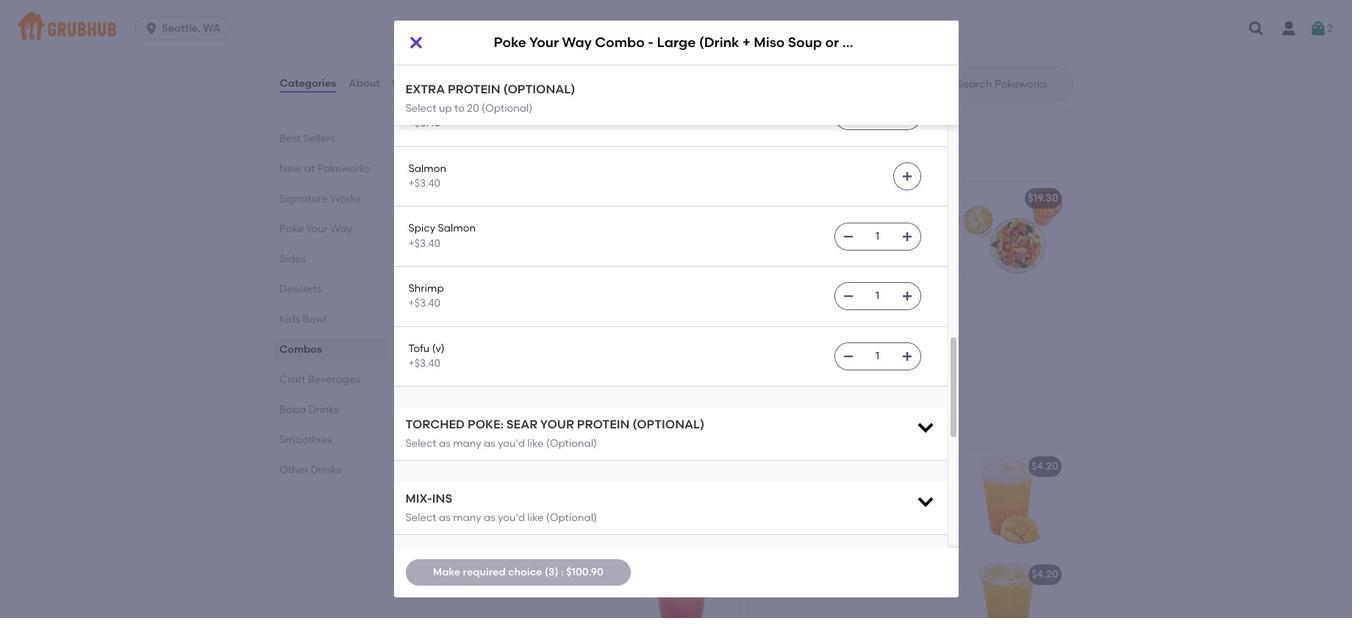 Task type: describe. For each thing, give the bounding box(es) containing it.
0 horizontal spatial way
[[330, 223, 352, 235]]

tofu
[[409, 342, 430, 355]]

seattle,
[[162, 22, 201, 35]]

1 horizontal spatial craft
[[417, 417, 458, 435]]

mix
[[429, 336, 447, 349]]

poke your way combo - regular (drink + miso soup or kettle chips) image
[[957, 183, 1068, 278]]

salmon +$3.40
[[409, 162, 447, 190]]

flavor. inside mix up to 2 proteins with your choice of base, mix-ins, toppings, and flavor.
[[759, 243, 789, 255]]

spicy tuna +$3.40
[[409, 42, 462, 70]]

(optional) inside the mix-ins select as many as you'd like (optional)
[[546, 512, 597, 524]]

2 inside button
[[1328, 22, 1334, 34]]

sweet
[[429, 68, 458, 80]]

$100.90
[[567, 566, 604, 579]]

bowl
[[303, 313, 326, 326]]

+$3.40 inside spicy tuna +$3.40
[[409, 57, 441, 70]]

1 vertical spatial miso
[[626, 300, 650, 313]]

1 horizontal spatial large
[[657, 34, 696, 51]]

0 horizontal spatial craft
[[279, 374, 305, 386]]

kids bowl
[[279, 313, 326, 326]]

boba drinks
[[279, 404, 339, 416]]

$4.20 inside button
[[1032, 569, 1059, 581]]

lilikoi lemonade
[[429, 461, 515, 473]]

1 horizontal spatial (drink
[[699, 34, 740, 51]]

many inside the mix-ins select as many as you'd like (optional)
[[453, 512, 482, 524]]

1 vertical spatial salmon
[[409, 162, 447, 175]]

input item quantity number field for shrimp
[[862, 283, 894, 310]]

select inside 'torched poke: sear your protein (optional) select as many as you'd like (optional)'
[[406, 437, 437, 450]]

rice,
[[561, 53, 582, 65]]

lilikoi
[[429, 461, 458, 473]]

salmon inside flame-cooked salmon +$3.40
[[486, 102, 524, 115]]

1 horizontal spatial or
[[680, 300, 691, 313]]

wa
[[203, 22, 221, 35]]

1 vertical spatial poke your way combo - large (drink + miso soup or kettle chips)
[[429, 300, 758, 313]]

of inside mix up to 2 proteins with your choice of base, mix-ins, toppings, and flavor.
[[759, 228, 769, 240]]

your
[[540, 418, 574, 432]]

0 horizontal spatial choice
[[508, 566, 542, 579]]

drinks for boba drinks
[[308, 404, 339, 416]]

drinks for other drinks
[[310, 464, 341, 477]]

make required choice (3) : $100.90
[[433, 566, 604, 579]]

(optional) inside extra protein (optional) select up to 20 (optional)
[[504, 82, 576, 96]]

edamame,
[[429, 83, 484, 95]]

0 vertical spatial soup
[[788, 34, 822, 51]]

0 vertical spatial or
[[826, 34, 839, 51]]

1 horizontal spatial poke
[[429, 300, 454, 313]]

you'd inside the mix-ins select as many as you'd like (optional)
[[498, 512, 525, 524]]

(v)
[[432, 342, 445, 355]]

torched
[[406, 418, 465, 432]]

reviews button
[[392, 57, 434, 110]]

1 horizontal spatial way
[[481, 300, 503, 313]]

$4.20 button
[[750, 559, 1068, 619]]

proteins inside three proteins with your choice of mix ins, toppings, and flavor.
[[460, 321, 501, 334]]

with inside mix up to 2 proteins with your choice of base, mix-ins, toppings, and flavor.
[[857, 213, 878, 226]]

orange,
[[540, 68, 579, 80]]

sellers
[[303, 132, 335, 145]]

boba
[[279, 404, 306, 416]]

0 horizontal spatial kettle
[[693, 300, 723, 313]]

ins, inside mix up to 2 proteins with your choice of base, mix-ins, toppings, and flavor.
[[823, 228, 839, 240]]

1 horizontal spatial chips)
[[885, 34, 929, 51]]

2 inside mix up to 2 proteins with your choice of base, mix-ins, toppings, and flavor.
[[806, 213, 812, 226]]

pokeworks inside chicken or tofu with white rice, sweet corn, mandarin orange, edamame, surimi salad, wonton crisps, and pokeworks classic
[[486, 97, 538, 110]]

shrimp
[[409, 282, 444, 295]]

(optional) inside extra protein (optional) select up to 20 (optional)
[[482, 102, 533, 114]]

seattle, wa
[[162, 22, 221, 35]]

1 horizontal spatial -
[[648, 34, 654, 51]]

your inside mix up to 2 proteins with your choice of base, mix-ins, toppings, and flavor.
[[881, 213, 902, 226]]

chicken or tofu with white rice, sweet corn, mandarin orange, edamame, surimi salad, wonton crisps, and pokeworks classic
[[429, 53, 589, 110]]

mix-ins select as many as you'd like (optional)
[[406, 492, 597, 524]]

best sellers
[[279, 132, 335, 145]]

as down ins
[[439, 512, 451, 524]]

0 horizontal spatial -
[[546, 300, 550, 313]]

2 vertical spatial your
[[456, 300, 479, 313]]

0 vertical spatial combo
[[595, 34, 645, 51]]

three proteins with your choice of mix ins, toppings, and flavor.
[[429, 321, 597, 349]]

(3)
[[545, 566, 559, 579]]

spicy salmon +$3.40
[[409, 222, 476, 250]]

torched poke: sear your protein (optional) select as many as you'd like (optional)
[[406, 418, 705, 450]]

0 horizontal spatial +
[[618, 300, 624, 313]]

2 horizontal spatial poke
[[494, 34, 527, 51]]

poke your way
[[279, 223, 352, 235]]

as down "torched" on the bottom
[[439, 437, 451, 450]]

ins
[[432, 492, 453, 506]]

extra
[[406, 82, 445, 96]]

wonton
[[552, 83, 589, 95]]

make
[[433, 566, 461, 579]]

kids
[[279, 313, 300, 326]]

other
[[279, 464, 308, 477]]

0 vertical spatial craft beverages
[[279, 374, 360, 386]]

of inside three proteins with your choice of mix ins, toppings, and flavor.
[[587, 321, 597, 334]]

lemonade for lilikoi lemonade
[[461, 461, 515, 473]]

0 horizontal spatial beverages
[[308, 374, 360, 386]]

sear
[[507, 418, 538, 432]]

surimi
[[487, 83, 517, 95]]

svg image inside 2 button
[[1310, 20, 1328, 38]]

many inside 'torched poke: sear your protein (optional) select as many as you'd like (optional)'
[[453, 437, 482, 450]]

spicy for spicy tuna
[[409, 42, 436, 55]]

$7.80
[[701, 32, 726, 44]]

signature works
[[279, 193, 360, 205]]

three
[[429, 321, 458, 334]]

up inside extra protein (optional) select up to 20 (optional)
[[439, 102, 452, 114]]

0 horizontal spatial your
[[306, 223, 327, 235]]

shrimp +$3.40
[[409, 282, 444, 310]]

strawberry lemonade
[[429, 569, 542, 581]]

$4.20 for mango lemonade
[[1032, 461, 1059, 473]]

mix-
[[801, 228, 823, 240]]

svg image inside seattle, wa button
[[144, 21, 159, 36]]

(optional) inside 'torched poke: sear your protein (optional) select as many as you'd like (optional)'
[[546, 437, 597, 450]]

required
[[463, 566, 506, 579]]

mix-
[[406, 492, 432, 506]]

at
[[304, 163, 315, 175]]

+$3.40 inside flame-cooked salmon +$3.40
[[409, 117, 441, 130]]

signature
[[279, 193, 328, 205]]

extra protein (optional) select up to 20 (optional)
[[406, 82, 576, 114]]

corn,
[[461, 68, 486, 80]]

mango
[[759, 461, 794, 473]]

with inside three proteins with your choice of mix ins, toppings, and flavor.
[[503, 321, 524, 334]]

flavor. inside three proteins with your choice of mix ins, toppings, and flavor.
[[540, 336, 570, 349]]

1 vertical spatial poke
[[279, 223, 303, 235]]

$19.30
[[1028, 192, 1059, 205]]

strawberry lemonade image
[[628, 559, 738, 619]]



Task type: vqa. For each thing, say whether or not it's contained in the screenshot.
fees within the Benefits apply to eligible orders over the minimum subtotal only. Additional fees may apply. By selecting "Try 30 days free", you agree that if you do not cancel your free trial before it ends in 30 days, Grubhub will automatically charge you at the then-current rate (currently $9.99/mo) plus tax each month until you cancel your membership at any time (which you may do in-app or online prior to renewal date) and you also agree to the
no



Task type: locate. For each thing, give the bounding box(es) containing it.
chips)
[[885, 34, 929, 51], [725, 300, 758, 313]]

like inside the mix-ins select as many as you'd like (optional)
[[528, 512, 544, 524]]

0 vertical spatial pokeworks
[[486, 97, 538, 110]]

ins, right base,
[[823, 228, 839, 240]]

to left 20
[[455, 102, 465, 114]]

1 vertical spatial craft
[[417, 417, 458, 435]]

0 vertical spatial way
[[562, 34, 592, 51]]

you'd
[[498, 437, 525, 450], [498, 512, 525, 524]]

proteins
[[814, 213, 855, 226], [460, 321, 501, 334]]

new at pokeworks
[[279, 163, 370, 175]]

+$3.40 down flame-
[[409, 117, 441, 130]]

seattle, wa button
[[135, 17, 236, 40]]

works
[[330, 193, 360, 205]]

up
[[439, 102, 452, 114], [778, 213, 791, 226]]

protein down 'corn,'
[[448, 82, 501, 96]]

desserts
[[279, 283, 321, 296]]

crisps,
[[429, 97, 461, 110]]

0 horizontal spatial 2
[[806, 213, 812, 226]]

input item quantity number field for spicy salmon
[[862, 223, 894, 250]]

many down the lilikoi lemonade
[[453, 512, 482, 524]]

salmon
[[486, 102, 524, 115], [409, 162, 447, 175], [438, 222, 476, 235]]

1 vertical spatial flavor.
[[540, 336, 570, 349]]

mango lemonade
[[759, 461, 851, 473]]

+$3.40 up "shrimp"
[[409, 237, 441, 250]]

0 vertical spatial toppings,
[[841, 228, 888, 240]]

1 vertical spatial chips)
[[725, 300, 758, 313]]

toppings, right (v)
[[468, 336, 515, 349]]

poke your way combo - large (drink + miso soup or kettle chips)
[[494, 34, 929, 51], [429, 300, 758, 313]]

drinks
[[308, 404, 339, 416], [310, 464, 341, 477]]

0 vertical spatial spicy
[[409, 42, 436, 55]]

you'd up make required choice (3) : $100.90
[[498, 512, 525, 524]]

0 horizontal spatial proteins
[[460, 321, 501, 334]]

+$3.40 inside spicy salmon +$3.40
[[409, 237, 441, 250]]

large up three proteins with your choice of mix ins, toppings, and flavor.
[[553, 300, 582, 313]]

1 vertical spatial drinks
[[310, 464, 341, 477]]

0 vertical spatial salmon
[[486, 102, 524, 115]]

way
[[562, 34, 592, 51], [330, 223, 352, 235], [481, 300, 503, 313]]

select down "torched" on the bottom
[[406, 437, 437, 450]]

2 vertical spatial or
[[680, 300, 691, 313]]

new
[[279, 163, 302, 175]]

main navigation navigation
[[0, 0, 1353, 57]]

svg image
[[1310, 20, 1328, 38], [144, 21, 159, 36], [407, 34, 425, 51], [843, 51, 854, 62], [901, 171, 913, 182], [843, 231, 854, 242], [901, 231, 913, 242], [843, 291, 854, 303], [901, 291, 913, 303], [915, 417, 936, 438]]

tuna
[[438, 42, 462, 55]]

way down works
[[330, 223, 352, 235]]

(optional) up the :
[[546, 512, 597, 524]]

with
[[508, 53, 529, 65], [857, 213, 878, 226], [503, 321, 524, 334]]

mix
[[759, 213, 775, 226]]

- up three proteins with your choice of mix ins, toppings, and flavor.
[[546, 300, 550, 313]]

combos down flame-cooked salmon +$3.40
[[417, 148, 482, 166]]

svg image
[[1248, 20, 1266, 38], [843, 111, 854, 122], [843, 351, 854, 363], [901, 351, 913, 363], [915, 491, 936, 512]]

choice
[[905, 213, 939, 226], [551, 321, 585, 334], [508, 566, 542, 579]]

choice inside mix up to 2 proteins with your choice of base, mix-ins, toppings, and flavor.
[[905, 213, 939, 226]]

white
[[531, 53, 558, 65]]

1 vertical spatial up
[[778, 213, 791, 226]]

pokeworks down surimi
[[486, 97, 538, 110]]

mix up to 2 proteins with your choice of base, mix-ins, toppings, and flavor.
[[759, 213, 939, 255]]

flavor.
[[759, 243, 789, 255], [540, 336, 570, 349]]

and inside chicken or tofu with white rice, sweet corn, mandarin orange, edamame, surimi salad, wonton crisps, and pokeworks classic
[[463, 97, 483, 110]]

1 vertical spatial kettle
[[693, 300, 723, 313]]

tofu
[[485, 53, 505, 65]]

or inside chicken or tofu with white rice, sweet corn, mandarin orange, edamame, surimi salad, wonton crisps, and pokeworks classic
[[473, 53, 483, 65]]

tofu (v) +$3.40
[[409, 342, 445, 370]]

input item quantity number field for flame-cooked salmon
[[862, 103, 894, 130]]

to
[[455, 102, 465, 114], [793, 213, 804, 226]]

select down mix-
[[406, 512, 437, 524]]

0 vertical spatial ins,
[[823, 228, 839, 240]]

1 vertical spatial or
[[473, 53, 483, 65]]

1 horizontal spatial flavor.
[[759, 243, 789, 255]]

1 horizontal spatial to
[[793, 213, 804, 226]]

categories
[[280, 77, 336, 90]]

2 spicy from the top
[[409, 222, 436, 235]]

craft beverages up boba drinks
[[279, 374, 360, 386]]

2 vertical spatial (optional)
[[546, 512, 597, 524]]

$4.20 for lilikoi lemonade
[[702, 461, 729, 473]]

0 horizontal spatial ins,
[[449, 336, 466, 349]]

base,
[[771, 228, 798, 240]]

spicy inside spicy salmon +$3.40
[[409, 222, 436, 235]]

3 +$3.40 from the top
[[409, 177, 441, 190]]

craft beverages
[[279, 374, 360, 386], [417, 417, 544, 435]]

+$3.40 up spicy salmon +$3.40
[[409, 177, 441, 190]]

up inside mix up to 2 proteins with your choice of base, mix-ins, toppings, and flavor.
[[778, 213, 791, 226]]

3 input item quantity number field from the top
[[862, 223, 894, 250]]

combos down kids bowl
[[279, 344, 322, 356]]

like inside 'torched poke: sear your protein (optional) select as many as you'd like (optional)'
[[528, 437, 544, 450]]

0 vertical spatial flavor.
[[759, 243, 789, 255]]

proteins up the mix- on the right of the page
[[814, 213, 855, 226]]

0 horizontal spatial pokeworks
[[317, 163, 370, 175]]

0 vertical spatial of
[[759, 228, 769, 240]]

your up white
[[530, 34, 559, 51]]

6 +$3.40 from the top
[[409, 357, 441, 370]]

to inside mix up to 2 proteins with your choice of base, mix-ins, toppings, and flavor.
[[793, 213, 804, 226]]

0 vertical spatial kettle
[[843, 34, 882, 51]]

signature works combo (drink + miso soup or kettle chips) image
[[628, 183, 738, 278]]

1 vertical spatial craft beverages
[[417, 417, 544, 435]]

2 you'd from the top
[[498, 512, 525, 524]]

like
[[528, 437, 544, 450], [528, 512, 544, 524]]

other drinks
[[279, 464, 341, 477]]

as
[[439, 437, 451, 450], [484, 437, 496, 450], [439, 512, 451, 524], [484, 512, 496, 524]]

1 horizontal spatial combo
[[595, 34, 645, 51]]

input item quantity number field for spicy tuna
[[862, 43, 894, 70]]

select inside extra protein (optional) select up to 20 (optional)
[[406, 102, 437, 114]]

1 horizontal spatial +
[[726, 32, 732, 44]]

2 button
[[1310, 15, 1334, 42]]

2 horizontal spatial choice
[[905, 213, 939, 226]]

beverages up boba drinks
[[308, 374, 360, 386]]

:
[[561, 566, 564, 579]]

your inside three proteins with your choice of mix ins, toppings, and flavor.
[[527, 321, 548, 334]]

+
[[726, 32, 732, 44], [743, 34, 751, 51], [618, 300, 624, 313]]

strawberry
[[429, 569, 485, 581]]

to up the mix- on the right of the page
[[793, 213, 804, 226]]

2 input item quantity number field from the top
[[862, 103, 894, 130]]

1 horizontal spatial up
[[778, 213, 791, 226]]

$4.20
[[702, 461, 729, 473], [1032, 461, 1059, 473], [1032, 569, 1059, 581]]

1 horizontal spatial toppings,
[[841, 228, 888, 240]]

proteins right three
[[460, 321, 501, 334]]

Search Pokeworks search field
[[956, 77, 1068, 91]]

1 vertical spatial you'd
[[498, 512, 525, 524]]

flame-
[[409, 102, 444, 115]]

1 vertical spatial many
[[453, 512, 482, 524]]

salmon down surimi
[[486, 102, 524, 115]]

large left $7.80
[[657, 34, 696, 51]]

like up make required choice (3) : $100.90
[[528, 512, 544, 524]]

spicy for spicy salmon
[[409, 222, 436, 235]]

1 input item quantity number field from the top
[[862, 43, 894, 70]]

1 +$3.40 from the top
[[409, 57, 441, 70]]

and inside three proteins with your choice of mix ins, toppings, and flavor.
[[517, 336, 537, 349]]

1 horizontal spatial miso
[[754, 34, 785, 51]]

reviews
[[392, 77, 433, 90]]

pokeworks
[[486, 97, 538, 110], [317, 163, 370, 175]]

choice inside three proteins with your choice of mix ins, toppings, and flavor.
[[551, 321, 585, 334]]

1 horizontal spatial beverages
[[462, 417, 544, 435]]

smoothies
[[279, 434, 332, 447]]

poke:
[[468, 418, 504, 432]]

poke your way combo - large (drink + miso soup or kettle chips) image
[[628, 291, 738, 386]]

+$3.40 inside shrimp +$3.40
[[409, 297, 441, 310]]

4 input item quantity number field from the top
[[862, 283, 894, 310]]

lemonade
[[461, 461, 515, 473], [797, 461, 851, 473], [488, 569, 542, 581]]

1 vertical spatial ins,
[[449, 336, 466, 349]]

1 like from the top
[[528, 437, 544, 450]]

1 horizontal spatial craft beverages
[[417, 417, 544, 435]]

0 horizontal spatial (drink
[[585, 300, 615, 313]]

1 vertical spatial like
[[528, 512, 544, 524]]

select inside the mix-ins select as many as you'd like (optional)
[[406, 512, 437, 524]]

about
[[349, 77, 380, 90]]

0 horizontal spatial soup
[[652, 300, 678, 313]]

0 vertical spatial like
[[528, 437, 544, 450]]

beverages up the lilikoi lemonade
[[462, 417, 544, 435]]

best
[[279, 132, 301, 145]]

lilikoi green tea image
[[957, 559, 1068, 619]]

spicy inside spicy tuna +$3.40
[[409, 42, 436, 55]]

1 horizontal spatial pokeworks
[[486, 97, 538, 110]]

(drink
[[699, 34, 740, 51], [585, 300, 615, 313]]

your down signature works
[[306, 223, 327, 235]]

spicy left tuna on the left of the page
[[409, 42, 436, 55]]

2 horizontal spatial way
[[562, 34, 592, 51]]

ins, inside three proteins with your choice of mix ins, toppings, and flavor.
[[449, 336, 466, 349]]

poke up the tofu
[[494, 34, 527, 51]]

proteins inside mix up to 2 proteins with your choice of base, mix-ins, toppings, and flavor.
[[814, 213, 855, 226]]

(optional) inside 'torched poke: sear your protein (optional) select as many as you'd like (optional)'
[[633, 418, 705, 432]]

categories button
[[279, 57, 337, 110]]

salmon down salmon +$3.40
[[438, 222, 476, 235]]

4 +$3.40 from the top
[[409, 237, 441, 250]]

2 like from the top
[[528, 512, 544, 524]]

0 vertical spatial miso
[[754, 34, 785, 51]]

0 horizontal spatial protein
[[448, 82, 501, 96]]

craft beverages up the lilikoi lemonade
[[417, 417, 544, 435]]

+$3.40 up reviews
[[409, 57, 441, 70]]

0 horizontal spatial or
[[473, 53, 483, 65]]

salmon down flame-
[[409, 162, 447, 175]]

chicken
[[429, 53, 470, 65]]

up up base,
[[778, 213, 791, 226]]

5 input item quantity number field from the top
[[862, 343, 894, 370]]

lemonade down poke:
[[461, 461, 515, 473]]

mango lemonade image
[[957, 451, 1068, 547]]

poke up sides
[[279, 223, 303, 235]]

2 vertical spatial with
[[503, 321, 524, 334]]

lemonade right mango
[[797, 461, 851, 473]]

way up three proteins with your choice of mix ins, toppings, and flavor.
[[481, 300, 503, 313]]

input item quantity number field for tofu (v)
[[862, 343, 894, 370]]

salmon inside spicy salmon +$3.40
[[438, 222, 476, 235]]

0 vertical spatial poke your way combo - large (drink + miso soup or kettle chips)
[[494, 34, 929, 51]]

kids bowl image
[[628, 22, 738, 118]]

2 horizontal spatial and
[[891, 228, 911, 240]]

0 horizontal spatial chips)
[[725, 300, 758, 313]]

toppings,
[[841, 228, 888, 240], [468, 336, 515, 349]]

toppings, inside three proteins with your choice of mix ins, toppings, and flavor.
[[468, 336, 515, 349]]

(optional) down surimi
[[482, 102, 533, 114]]

0 horizontal spatial combo
[[506, 300, 544, 313]]

craft up boba
[[279, 374, 305, 386]]

and
[[463, 97, 483, 110], [891, 228, 911, 240], [517, 336, 537, 349]]

0 horizontal spatial to
[[455, 102, 465, 114]]

2 select from the top
[[406, 437, 437, 450]]

0 horizontal spatial your
[[527, 321, 548, 334]]

of
[[759, 228, 769, 240], [587, 321, 597, 334]]

protein right your
[[577, 418, 630, 432]]

1 select from the top
[[406, 102, 437, 114]]

0 horizontal spatial (optional)
[[504, 82, 576, 96]]

1 vertical spatial of
[[587, 321, 597, 334]]

craft up lilikoi
[[417, 417, 458, 435]]

1 spicy from the top
[[409, 42, 436, 55]]

1 vertical spatial protein
[[577, 418, 630, 432]]

0 horizontal spatial combos
[[279, 344, 322, 356]]

5 +$3.40 from the top
[[409, 297, 441, 310]]

many
[[453, 437, 482, 450], [453, 512, 482, 524]]

- left $7.80
[[648, 34, 654, 51]]

0 vertical spatial with
[[508, 53, 529, 65]]

1 horizontal spatial ins,
[[823, 228, 839, 240]]

svg image inside main navigation navigation
[[1248, 20, 1266, 38]]

0 vertical spatial your
[[530, 34, 559, 51]]

your
[[881, 213, 902, 226], [527, 321, 548, 334]]

like down "sear"
[[528, 437, 544, 450]]

to inside extra protein (optional) select up to 20 (optional)
[[455, 102, 465, 114]]

2 +$3.40 from the top
[[409, 117, 441, 130]]

$7.80 +
[[701, 32, 732, 44]]

1 vertical spatial (optional)
[[546, 437, 597, 450]]

0 horizontal spatial craft beverages
[[279, 374, 360, 386]]

0 vertical spatial 2
[[1328, 22, 1334, 34]]

poke up three
[[429, 300, 454, 313]]

soup
[[788, 34, 822, 51], [652, 300, 678, 313]]

2 vertical spatial choice
[[508, 566, 542, 579]]

you'd inside 'torched poke: sear your protein (optional) select as many as you'd like (optional)'
[[498, 437, 525, 450]]

2 horizontal spatial +
[[743, 34, 751, 51]]

ins,
[[823, 228, 839, 240], [449, 336, 466, 349]]

poke
[[494, 34, 527, 51], [279, 223, 303, 235], [429, 300, 454, 313]]

spicy
[[409, 42, 436, 55], [409, 222, 436, 235]]

1 vertical spatial large
[[553, 300, 582, 313]]

0 horizontal spatial up
[[439, 102, 452, 114]]

1 horizontal spatial (optional)
[[633, 418, 705, 432]]

classic
[[541, 97, 577, 110]]

combos
[[417, 148, 482, 166], [279, 344, 322, 356]]

your up three
[[456, 300, 479, 313]]

1 vertical spatial proteins
[[460, 321, 501, 334]]

Input item quantity number field
[[862, 43, 894, 70], [862, 103, 894, 130], [862, 223, 894, 250], [862, 283, 894, 310], [862, 343, 894, 370]]

you'd down "sear"
[[498, 437, 525, 450]]

1 horizontal spatial kettle
[[843, 34, 882, 51]]

(optional) down your
[[546, 437, 597, 450]]

1 vertical spatial your
[[527, 321, 548, 334]]

1 horizontal spatial 2
[[1328, 22, 1334, 34]]

pokeworks up works
[[317, 163, 370, 175]]

0 vertical spatial combos
[[417, 148, 482, 166]]

ins, right mix
[[449, 336, 466, 349]]

0 vertical spatial (drink
[[699, 34, 740, 51]]

your
[[530, 34, 559, 51], [306, 223, 327, 235], [456, 300, 479, 313]]

drinks right boba
[[308, 404, 339, 416]]

spicy down salmon +$3.40
[[409, 222, 436, 235]]

protein
[[448, 82, 501, 96], [577, 418, 630, 432]]

(optional)
[[482, 102, 533, 114], [546, 437, 597, 450], [546, 512, 597, 524]]

0 vertical spatial you'd
[[498, 437, 525, 450]]

1 horizontal spatial protein
[[577, 418, 630, 432]]

1 vertical spatial to
[[793, 213, 804, 226]]

many up the lilikoi lemonade
[[453, 437, 482, 450]]

20
[[467, 102, 479, 114]]

large
[[657, 34, 696, 51], [553, 300, 582, 313]]

protein inside extra protein (optional) select up to 20 (optional)
[[448, 82, 501, 96]]

lemonade for strawberry lemonade
[[488, 569, 542, 581]]

as down the lilikoi lemonade
[[484, 512, 496, 524]]

0 vertical spatial beverages
[[308, 374, 360, 386]]

way up rice,
[[562, 34, 592, 51]]

about button
[[348, 57, 381, 110]]

+$3.40 inside salmon +$3.40
[[409, 177, 441, 190]]

drinks right other
[[310, 464, 341, 477]]

as down poke:
[[484, 437, 496, 450]]

flame-cooked salmon +$3.40
[[409, 102, 524, 130]]

miso
[[754, 34, 785, 51], [626, 300, 650, 313]]

and inside mix up to 2 proteins with your choice of base, mix-ins, toppings, and flavor.
[[891, 228, 911, 240]]

sides
[[279, 253, 306, 266]]

protein inside 'torched poke: sear your protein (optional) select as many as you'd like (optional)'
[[577, 418, 630, 432]]

3 select from the top
[[406, 512, 437, 524]]

with inside chicken or tofu with white rice, sweet corn, mandarin orange, edamame, surimi salad, wonton crisps, and pokeworks classic
[[508, 53, 529, 65]]

strawberry lemonade button
[[420, 559, 738, 619]]

lemonade for mango lemonade
[[797, 461, 851, 473]]

lilikoi lemonade image
[[628, 451, 738, 547]]

1 you'd from the top
[[498, 437, 525, 450]]

1 vertical spatial combos
[[279, 344, 322, 356]]

select down extra
[[406, 102, 437, 114]]

1 horizontal spatial of
[[759, 228, 769, 240]]

+$3.40
[[409, 57, 441, 70], [409, 117, 441, 130], [409, 177, 441, 190], [409, 237, 441, 250], [409, 297, 441, 310], [409, 357, 441, 370]]

1 vertical spatial (drink
[[585, 300, 615, 313]]

2 horizontal spatial or
[[826, 34, 839, 51]]

toppings, right the mix- on the right of the page
[[841, 228, 888, 240]]

mandarin
[[489, 68, 538, 80]]

+$3.40 inside tofu (v) +$3.40
[[409, 357, 441, 370]]

toppings, inside mix up to 2 proteins with your choice of base, mix-ins, toppings, and flavor.
[[841, 228, 888, 240]]

0 vertical spatial craft
[[279, 374, 305, 386]]

1 vertical spatial choice
[[551, 321, 585, 334]]

+$3.40 down "shrimp"
[[409, 297, 441, 310]]

lemonade left (3)
[[488, 569, 542, 581]]

2 horizontal spatial your
[[530, 34, 559, 51]]

2 many from the top
[[453, 512, 482, 524]]

cooked
[[444, 102, 483, 115]]

lemonade inside button
[[488, 569, 542, 581]]

up down the edamame,
[[439, 102, 452, 114]]

0 vertical spatial proteins
[[814, 213, 855, 226]]

1 vertical spatial and
[[891, 228, 911, 240]]

combo
[[595, 34, 645, 51], [506, 300, 544, 313]]

1 many from the top
[[453, 437, 482, 450]]

+$3.40 down tofu
[[409, 357, 441, 370]]

2 vertical spatial select
[[406, 512, 437, 524]]

salad,
[[519, 83, 549, 95]]



